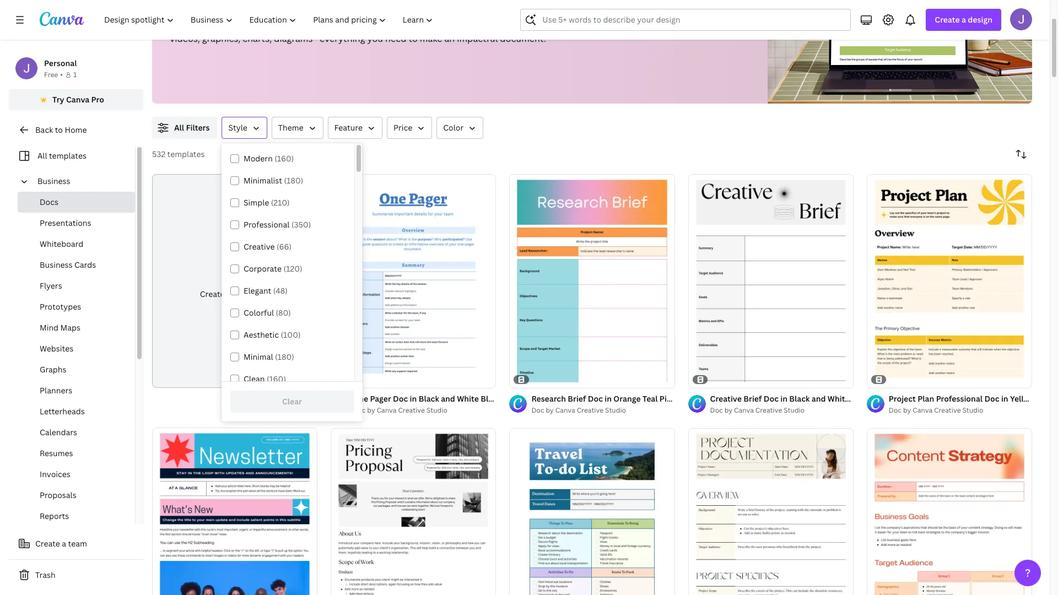 Task type: vqa. For each thing, say whether or not it's contained in the screenshot.


Task type: locate. For each thing, give the bounding box(es) containing it.
all left "filters"
[[174, 122, 184, 133]]

top level navigation element
[[97, 9, 443, 31]]

in inside one pager doc in black and white blue light blue classic professional style doc by canva creative studio
[[410, 394, 417, 404]]

pastels
[[696, 394, 723, 404]]

all filters
[[174, 122, 210, 133]]

proposals link
[[18, 485, 135, 506]]

1 vertical spatial a
[[227, 289, 231, 300]]

blue right light
[[521, 394, 538, 404]]

websites link
[[18, 339, 135, 360]]

0 vertical spatial to
[[409, 33, 418, 45]]

1 in from the left
[[410, 394, 417, 404]]

mind
[[40, 323, 59, 333]]

grey
[[852, 394, 870, 404]]

templates for 532 templates
[[167, 149, 205, 159]]

business
[[38, 176, 70, 186], [40, 260, 73, 270]]

websites
[[40, 344, 73, 354]]

black inside project plan professional doc in yellow black  doc by canva creative studio
[[1037, 394, 1058, 404]]

1 horizontal spatial with
[[486, 18, 504, 30]]

creative brief doc in black and white grey editorial style image
[[689, 174, 854, 389]]

doc
[[255, 289, 270, 300], [393, 394, 408, 404], [588, 394, 603, 404], [764, 394, 779, 404], [985, 394, 1000, 404], [353, 406, 366, 415], [532, 406, 545, 415], [711, 406, 723, 415], [890, 406, 902, 415]]

docs
[[40, 197, 58, 207]]

design
[[387, 18, 416, 30]]

1 horizontal spatial blue
[[521, 394, 538, 404]]

2 and from the left
[[812, 394, 826, 404]]

create inside dropdown button
[[936, 14, 961, 25]]

doc by canva creative studio link for research
[[532, 406, 675, 417]]

(48)
[[273, 286, 288, 296]]

4 by from the left
[[904, 406, 912, 415]]

3 studio from the left
[[784, 406, 805, 415]]

need
[[386, 33, 407, 45]]

research brief doc in orange teal pink soft pastels style image
[[510, 174, 675, 389]]

studio inside project plan professional doc in yellow black  doc by canva creative studio
[[963, 406, 984, 415]]

creative (66)
[[244, 242, 292, 252]]

professional right "plan"
[[937, 394, 983, 404]]

business up docs
[[38, 176, 70, 186]]

create for create a blank doc
[[200, 289, 225, 300]]

docs
[[418, 18, 438, 30]]

editorial
[[872, 394, 904, 404]]

canva inside creative brief doc in black and white grey editorial style doc by canva creative studio
[[735, 406, 754, 415]]

creative inside one pager doc in black and white blue light blue classic professional style doc by canva creative studio
[[398, 406, 425, 415]]

2 white from the left
[[828, 394, 850, 404]]

white left grey
[[828, 394, 850, 404]]

(160) up minimalist (180)
[[275, 153, 294, 164]]

3 doc by canva creative studio link from the left
[[711, 406, 854, 417]]

0 horizontal spatial and
[[441, 394, 455, 404]]

flyers
[[40, 281, 62, 291]]

create a team button
[[9, 533, 143, 555]]

(180) down (100)
[[275, 352, 294, 362]]

business up flyers
[[40, 260, 73, 270]]

templates down back to home
[[49, 151, 87, 161]]

project plan professional doc in yellow black  doc by canva creative studio
[[890, 394, 1059, 415]]

clear
[[282, 397, 302, 407]]

style left teal
[[616, 394, 635, 404]]

0 horizontal spatial blue
[[481, 394, 498, 404]]

(120)
[[284, 264, 303, 274]]

resumes
[[40, 448, 73, 459]]

diagrams—everything
[[274, 33, 365, 45]]

create a blank doc
[[200, 289, 270, 300]]

2 vertical spatial a
[[62, 539, 66, 549]]

in
[[410, 394, 417, 404], [605, 394, 612, 404], [781, 394, 788, 404], [1002, 394, 1009, 404]]

2 studio from the left
[[606, 406, 627, 415]]

2 horizontal spatial create
[[936, 14, 961, 25]]

Search search field
[[543, 9, 845, 30]]

create inside button
[[35, 539, 60, 549]]

doc inside "link"
[[255, 289, 270, 300]]

doc by canva creative studio link
[[353, 406, 497, 417], [532, 406, 675, 417], [711, 406, 854, 417], [890, 406, 1033, 417]]

pro
[[91, 94, 104, 105]]

white inside creative brief doc in black and white grey editorial style doc by canva creative studio
[[828, 394, 850, 404]]

professional right 'classic'
[[568, 394, 614, 404]]

travel to-do list doc in teal pastel green pastel purple vibrant professional style image
[[510, 429, 675, 596]]

all inside button
[[174, 122, 184, 133]]

canva inside make beautiful visual documents with canva docs. design docs templates with photos, videos, graphics, charts, diagrams—everything you need to make an impactful document.
[[333, 18, 359, 30]]

0 vertical spatial (180)
[[284, 175, 304, 186]]

mind maps
[[40, 323, 80, 333]]

2 black from the left
[[790, 394, 810, 404]]

1 vertical spatial business
[[40, 260, 73, 270]]

studio inside creative brief doc in black and white grey editorial style doc by canva creative studio
[[784, 406, 805, 415]]

in for creative
[[781, 394, 788, 404]]

2 horizontal spatial templates
[[440, 18, 483, 30]]

blue
[[481, 394, 498, 404], [521, 394, 538, 404]]

canva
[[333, 18, 359, 30], [66, 94, 89, 105], [377, 406, 397, 415], [556, 406, 576, 415], [735, 406, 754, 415], [913, 406, 933, 415]]

one pager doc in black and white blue light blue classic professional style image
[[331, 174, 497, 389]]

with
[[312, 18, 330, 30], [486, 18, 504, 30]]

0 horizontal spatial create
[[35, 539, 60, 549]]

create a design
[[936, 14, 993, 25]]

1 horizontal spatial templates
[[167, 149, 205, 159]]

2 horizontal spatial professional
[[937, 394, 983, 404]]

1 horizontal spatial to
[[409, 33, 418, 45]]

0 horizontal spatial black
[[419, 394, 439, 404]]

black inside creative brief doc in black and white grey editorial style doc by canva creative studio
[[790, 394, 810, 404]]

1 horizontal spatial black
[[790, 394, 810, 404]]

try canva pro
[[52, 94, 104, 105]]

1 vertical spatial (160)
[[267, 374, 286, 384]]

aesthetic
[[244, 330, 279, 340]]

1 doc by canva creative studio link from the left
[[353, 406, 497, 417]]

creative
[[244, 242, 275, 252], [711, 394, 742, 404], [398, 406, 425, 415], [577, 406, 604, 415], [756, 406, 783, 415], [935, 406, 962, 415]]

creative inside research brief doc in orange teal pink soft pastels style doc by canva creative studio
[[577, 406, 604, 415]]

and inside one pager doc in black and white blue light blue classic professional style doc by canva creative studio
[[441, 394, 455, 404]]

2 brief from the left
[[744, 394, 762, 404]]

1 vertical spatial create
[[200, 289, 225, 300]]

make
[[420, 33, 443, 45]]

to right back
[[55, 125, 63, 135]]

in inside research brief doc in orange teal pink soft pastels style doc by canva creative studio
[[605, 394, 612, 404]]

minimal
[[244, 352, 273, 362]]

simple (210)
[[244, 197, 290, 208]]

content strategy doc in pastel orange red light blue soft pastels style image
[[867, 429, 1033, 596]]

(180) up (210)
[[284, 175, 304, 186]]

invoices
[[40, 469, 71, 480]]

classic
[[540, 394, 566, 404]]

create down reports
[[35, 539, 60, 549]]

2 in from the left
[[605, 394, 612, 404]]

1 horizontal spatial create
[[200, 289, 225, 300]]

you
[[368, 33, 383, 45]]

visual
[[235, 18, 260, 30]]

design
[[969, 14, 993, 25]]

1 horizontal spatial and
[[812, 394, 826, 404]]

black inside one pager doc in black and white blue light blue classic professional style doc by canva creative studio
[[419, 394, 439, 404]]

brief right pastels
[[744, 394, 762, 404]]

all down back
[[38, 151, 47, 161]]

black for brief
[[790, 394, 810, 404]]

brief inside creative brief doc in black and white grey editorial style doc by canva creative studio
[[744, 394, 762, 404]]

personal
[[44, 58, 77, 68]]

a left design
[[962, 14, 967, 25]]

create left blank
[[200, 289, 225, 300]]

planners
[[40, 386, 72, 396]]

black
[[419, 394, 439, 404], [790, 394, 810, 404], [1037, 394, 1058, 404]]

professional inside one pager doc in black and white blue light blue classic professional style doc by canva creative studio
[[568, 394, 614, 404]]

project documentation professional doc in ivory dark brown warm classic style image
[[689, 429, 854, 596]]

business for business cards
[[40, 260, 73, 270]]

templates up the an
[[440, 18, 483, 30]]

to
[[409, 33, 418, 45], [55, 125, 63, 135]]

2 vertical spatial create
[[35, 539, 60, 549]]

a inside create a design dropdown button
[[962, 14, 967, 25]]

1 white from the left
[[457, 394, 479, 404]]

(180)
[[284, 175, 304, 186], [275, 352, 294, 362]]

0 vertical spatial (160)
[[275, 153, 294, 164]]

canva inside research brief doc in orange teal pink soft pastels style doc by canva creative studio
[[556, 406, 576, 415]]

brief for creative
[[744, 394, 762, 404]]

0 vertical spatial a
[[962, 14, 967, 25]]

1 horizontal spatial white
[[828, 394, 850, 404]]

in inside project plan professional doc in yellow black  doc by canva creative studio
[[1002, 394, 1009, 404]]

2 horizontal spatial a
[[962, 14, 967, 25]]

(160)
[[275, 153, 294, 164], [267, 374, 286, 384]]

with up diagrams—everything at the left top of page
[[312, 18, 330, 30]]

templates down all filters button
[[167, 149, 205, 159]]

white for grey
[[828, 394, 850, 404]]

in for one
[[410, 394, 417, 404]]

create left design
[[936, 14, 961, 25]]

by inside creative brief doc in black and white grey editorial style doc by canva creative studio
[[725, 406, 733, 415]]

0 horizontal spatial professional
[[244, 220, 290, 230]]

feature
[[335, 122, 363, 133]]

to inside make beautiful visual documents with canva docs. design docs templates with photos, videos, graphics, charts, diagrams—everything you need to make an impactful document.
[[409, 33, 418, 45]]

1 and from the left
[[441, 394, 455, 404]]

a inside create a blank doc element
[[227, 289, 231, 300]]

photos,
[[506, 18, 538, 30]]

0 vertical spatial business
[[38, 176, 70, 186]]

brief right 'classic'
[[568, 394, 587, 404]]

2 doc by canva creative studio link from the left
[[532, 406, 675, 417]]

all for all templates
[[38, 151, 47, 161]]

presentations
[[40, 218, 91, 228]]

a for blank
[[227, 289, 231, 300]]

1 vertical spatial (180)
[[275, 352, 294, 362]]

(160) right clean
[[267, 374, 286, 384]]

in inside creative brief doc in black and white grey editorial style doc by canva creative studio
[[781, 394, 788, 404]]

blue left light
[[481, 394, 498, 404]]

cards
[[74, 260, 96, 270]]

brief inside research brief doc in orange teal pink soft pastels style doc by canva creative studio
[[568, 394, 587, 404]]

project plan professional doc in yellow black friendly corporate style image
[[867, 174, 1033, 389]]

a left blank
[[227, 289, 231, 300]]

style button
[[222, 117, 267, 139]]

2 by from the left
[[546, 406, 554, 415]]

1 studio from the left
[[427, 406, 448, 415]]

creative inside project plan professional doc in yellow black  doc by canva creative studio
[[935, 406, 962, 415]]

calendars link
[[18, 422, 135, 443]]

canva inside one pager doc in black and white blue light blue classic professional style doc by canva creative studio
[[377, 406, 397, 415]]

0 horizontal spatial brief
[[568, 394, 587, 404]]

clean (160)
[[244, 374, 286, 384]]

1 brief from the left
[[568, 394, 587, 404]]

1 horizontal spatial brief
[[744, 394, 762, 404]]

3 in from the left
[[781, 394, 788, 404]]

project
[[890, 394, 917, 404]]

4 studio from the left
[[963, 406, 984, 415]]

0 horizontal spatial to
[[55, 125, 63, 135]]

aesthetic (100)
[[244, 330, 301, 340]]

0 horizontal spatial with
[[312, 18, 330, 30]]

white for blue
[[457, 394, 479, 404]]

one pager doc in black and white blue light blue classic professional style link
[[353, 393, 635, 406]]

0 horizontal spatial all
[[38, 151, 47, 161]]

4 in from the left
[[1002, 394, 1009, 404]]

create inside "link"
[[200, 289, 225, 300]]

by inside research brief doc in orange teal pink soft pastels style doc by canva creative studio
[[546, 406, 554, 415]]

a
[[962, 14, 967, 25], [227, 289, 231, 300], [62, 539, 66, 549]]

2 with from the left
[[486, 18, 504, 30]]

0 vertical spatial create
[[936, 14, 961, 25]]

to right need
[[409, 33, 418, 45]]

with up impactful
[[486, 18, 504, 30]]

0 vertical spatial all
[[174, 122, 184, 133]]

brief for research
[[568, 394, 587, 404]]

graphs link
[[18, 360, 135, 381]]

create for create a design
[[936, 14, 961, 25]]

research
[[532, 394, 566, 404]]

by inside project plan professional doc in yellow black  doc by canva creative studio
[[904, 406, 912, 415]]

0 horizontal spatial templates
[[49, 151, 87, 161]]

canva inside try canva pro button
[[66, 94, 89, 105]]

create a blank doc element
[[152, 174, 318, 389]]

soft
[[678, 394, 694, 404]]

0 horizontal spatial white
[[457, 394, 479, 404]]

1 with from the left
[[312, 18, 330, 30]]

and inside creative brief doc in black and white grey editorial style doc by canva creative studio
[[812, 394, 826, 404]]

style inside research brief doc in orange teal pink soft pastels style doc by canva creative studio
[[724, 394, 744, 404]]

0 horizontal spatial a
[[62, 539, 66, 549]]

None search field
[[521, 9, 852, 31]]

modern
[[244, 153, 273, 164]]

1 by from the left
[[367, 406, 375, 415]]

white left light
[[457, 394, 479, 404]]

teal
[[643, 394, 658, 404]]

white inside one pager doc in black and white blue light blue classic professional style doc by canva creative studio
[[457, 394, 479, 404]]

a left team at bottom
[[62, 539, 66, 549]]

1 black from the left
[[419, 394, 439, 404]]

1 horizontal spatial all
[[174, 122, 184, 133]]

style right editorial
[[906, 394, 925, 404]]

3 black from the left
[[1037, 394, 1058, 404]]

create a design button
[[927, 9, 1002, 31]]

style right pastels
[[724, 394, 744, 404]]

colorful (80)
[[244, 308, 291, 318]]

color
[[444, 122, 464, 133]]

3 by from the left
[[725, 406, 733, 415]]

1 horizontal spatial a
[[227, 289, 231, 300]]

2 horizontal spatial black
[[1037, 394, 1058, 404]]

1 vertical spatial all
[[38, 151, 47, 161]]

style up modern
[[229, 122, 248, 133]]

impactful
[[457, 33, 498, 45]]

all
[[174, 122, 184, 133], [38, 151, 47, 161]]

try canva pro button
[[9, 89, 143, 110]]

professional down "simple (210)"
[[244, 220, 290, 230]]

1 horizontal spatial professional
[[568, 394, 614, 404]]

clear button
[[231, 391, 354, 413]]

4 doc by canva creative studio link from the left
[[890, 406, 1033, 417]]

a inside create a team button
[[62, 539, 66, 549]]



Task type: describe. For each thing, give the bounding box(es) containing it.
(180) for minimal (180)
[[275, 352, 294, 362]]

1
[[73, 70, 77, 79]]

doc by canva creative studio link for project
[[890, 406, 1033, 417]]

(160) for clean (160)
[[267, 374, 286, 384]]

calendars
[[40, 427, 77, 438]]

style inside one pager doc in black and white blue light blue classic professional style doc by canva creative studio
[[616, 394, 635, 404]]

studio inside one pager doc in black and white blue light blue classic professional style doc by canva creative studio
[[427, 406, 448, 415]]

letterheads link
[[18, 402, 135, 422]]

(160) for modern (160)
[[275, 153, 294, 164]]

price
[[394, 122, 413, 133]]

a for design
[[962, 14, 967, 25]]

whiteboard
[[40, 239, 83, 249]]

corporate (120)
[[244, 264, 303, 274]]

back
[[35, 125, 53, 135]]

graphics,
[[202, 33, 241, 45]]

templates inside make beautiful visual documents with canva docs. design docs templates with photos, videos, graphics, charts, diagrams—everything you need to make an impactful document.
[[440, 18, 483, 30]]

studio inside research brief doc in orange teal pink soft pastels style doc by canva creative studio
[[606, 406, 627, 415]]

black for pager
[[419, 394, 439, 404]]

invoices link
[[18, 464, 135, 485]]

minimalist (180)
[[244, 175, 304, 186]]

1 vertical spatial to
[[55, 125, 63, 135]]

532
[[152, 149, 166, 159]]

style inside creative brief doc in black and white grey editorial style doc by canva creative studio
[[906, 394, 925, 404]]

document.
[[500, 33, 547, 45]]

documents
[[262, 18, 310, 30]]

blank
[[233, 289, 253, 300]]

theme button
[[272, 117, 324, 139]]

newsletter professional doc in sky blue pink red bright modern style image
[[152, 428, 318, 596]]

an
[[445, 33, 455, 45]]

free
[[44, 70, 58, 79]]

whiteboard link
[[18, 234, 135, 255]]

one pager doc in black and white blue light blue classic professional style doc by canva creative studio
[[353, 394, 635, 415]]

(100)
[[281, 330, 301, 340]]

business for business
[[38, 176, 70, 186]]

canva inside project plan professional doc in yellow black  doc by canva creative studio
[[913, 406, 933, 415]]

back to home
[[35, 125, 87, 135]]

create a team
[[35, 539, 87, 549]]

back to home link
[[9, 119, 143, 141]]

Sort by button
[[1011, 143, 1033, 165]]

(80)
[[276, 308, 291, 318]]

minimal (180)
[[244, 352, 294, 362]]

prototypes link
[[18, 297, 135, 318]]

creative brief doc in black and white grey editorial style doc by canva creative studio
[[711, 394, 925, 415]]

prototypes
[[40, 302, 81, 312]]

(210)
[[271, 197, 290, 208]]

all for all filters
[[174, 122, 184, 133]]

create for create a team
[[35, 539, 60, 549]]

2 blue from the left
[[521, 394, 538, 404]]

beautiful
[[194, 18, 233, 30]]

pricing proposal professional doc in white black grey sleek monochrome style image
[[331, 429, 497, 596]]

jacob simon image
[[1011, 8, 1033, 30]]

and for blue
[[441, 394, 455, 404]]

docs.
[[361, 18, 385, 30]]

in for research
[[605, 394, 612, 404]]

532 templates
[[152, 149, 205, 159]]

flyers link
[[18, 276, 135, 297]]

•
[[60, 70, 63, 79]]

free •
[[44, 70, 63, 79]]

try
[[52, 94, 64, 105]]

elegant
[[244, 286, 272, 296]]

pink
[[660, 394, 676, 404]]

(66)
[[277, 242, 292, 252]]

planners link
[[18, 381, 135, 402]]

filters
[[186, 122, 210, 133]]

style inside button
[[229, 122, 248, 133]]

letterheads
[[40, 406, 85, 417]]

by inside one pager doc in black and white blue light blue classic professional style doc by canva creative studio
[[367, 406, 375, 415]]

project plan professional doc in yellow black link
[[890, 393, 1059, 406]]

yellow
[[1011, 394, 1035, 404]]

and for grey
[[812, 394, 826, 404]]

create a blank doc link
[[152, 174, 318, 389]]

clean
[[244, 374, 265, 384]]

charts,
[[243, 33, 272, 45]]

templates for all templates
[[49, 151, 87, 161]]

pager
[[370, 394, 391, 404]]

creative brief doc in black and white grey editorial style link
[[711, 393, 925, 406]]

simple
[[244, 197, 269, 208]]

maps
[[60, 323, 80, 333]]

home
[[65, 125, 87, 135]]

business link
[[33, 171, 129, 192]]

doc by canva creative studio link for one
[[353, 406, 497, 417]]

graphs
[[40, 365, 66, 375]]

elegant (48)
[[244, 286, 288, 296]]

reports
[[40, 511, 69, 522]]

resumes link
[[18, 443, 135, 464]]

research brief doc in orange teal pink soft pastels style link
[[532, 393, 744, 406]]

business cards
[[40, 260, 96, 270]]

all filters button
[[152, 117, 218, 139]]

trash link
[[9, 565, 143, 587]]

proposals
[[40, 490, 76, 501]]

(180) for minimalist (180)
[[284, 175, 304, 186]]

(350)
[[292, 220, 311, 230]]

theme
[[278, 122, 304, 133]]

1 blue from the left
[[481, 394, 498, 404]]

make
[[170, 18, 192, 30]]

doc by canva creative studio link for creative
[[711, 406, 854, 417]]

team
[[68, 539, 87, 549]]

professional inside project plan professional doc in yellow black  doc by canva creative studio
[[937, 394, 983, 404]]

a for team
[[62, 539, 66, 549]]

one
[[353, 394, 368, 404]]

presentations link
[[18, 213, 135, 234]]

mind maps link
[[18, 318, 135, 339]]

feature button
[[328, 117, 383, 139]]

professional (350)
[[244, 220, 311, 230]]



